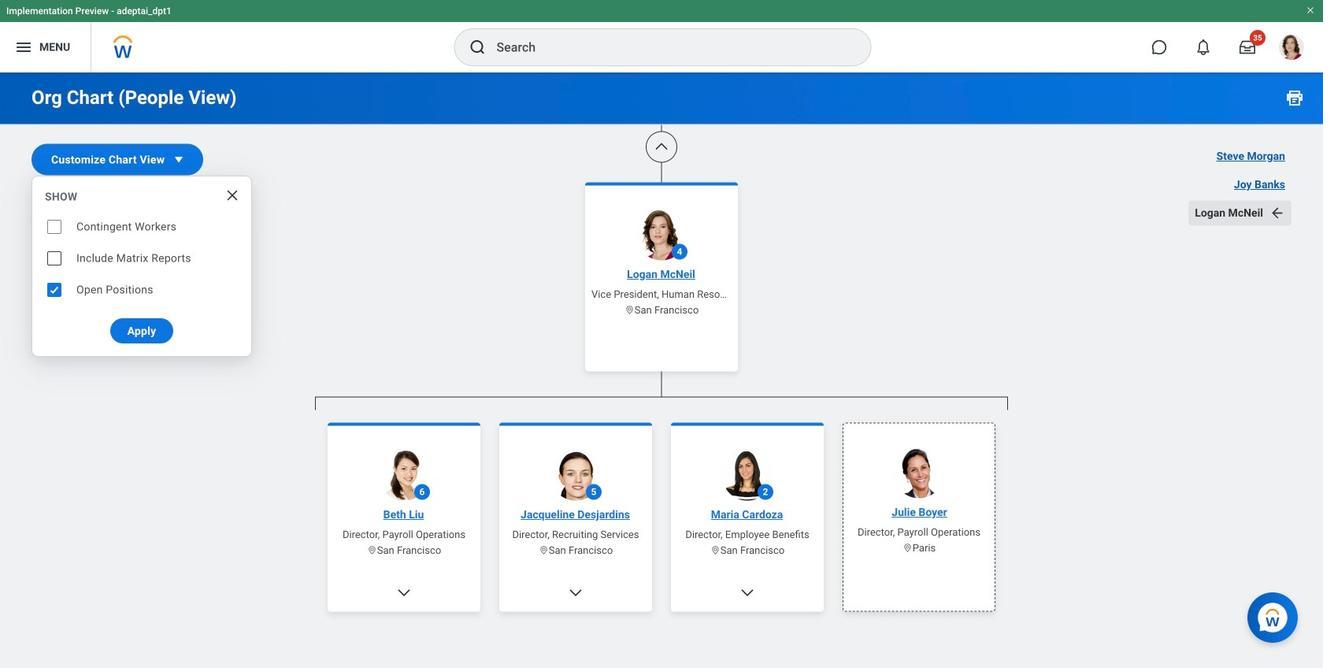 Task type: describe. For each thing, give the bounding box(es) containing it.
notifications large image
[[1196, 39, 1212, 55]]

justify image
[[14, 38, 33, 57]]

1 chevron down image from the left
[[568, 585, 584, 601]]

print org chart image
[[1286, 88, 1305, 107]]

chevron down image
[[396, 585, 412, 601]]

arrow left image
[[1270, 205, 1286, 221]]



Task type: vqa. For each thing, say whether or not it's contained in the screenshot.
perspective icon
no



Task type: locate. For each thing, give the bounding box(es) containing it.
logan mcneil, logan mcneil, 4 direct reports element
[[315, 410, 1008, 668]]

x image
[[225, 188, 240, 203]]

dialog
[[32, 176, 252, 357]]

search image
[[468, 38, 487, 57]]

profile logan mcneil image
[[1279, 35, 1305, 63]]

inbox large image
[[1240, 39, 1256, 55]]

main content
[[0, 0, 1324, 668]]

chevron down image
[[568, 585, 584, 601], [740, 585, 756, 601]]

location image
[[903, 543, 913, 553], [367, 545, 377, 555], [539, 545, 549, 555], [710, 545, 721, 555]]

1 horizontal spatial chevron down image
[[740, 585, 756, 601]]

caret down image
[[171, 152, 187, 167]]

banner
[[0, 0, 1324, 72]]

location image
[[625, 305, 635, 315]]

0 horizontal spatial chevron down image
[[568, 585, 584, 601]]

close environment banner image
[[1306, 6, 1316, 15]]

chevron up image
[[654, 139, 670, 155]]

Search Workday  search field
[[497, 30, 839, 65]]

2 chevron down image from the left
[[740, 585, 756, 601]]



